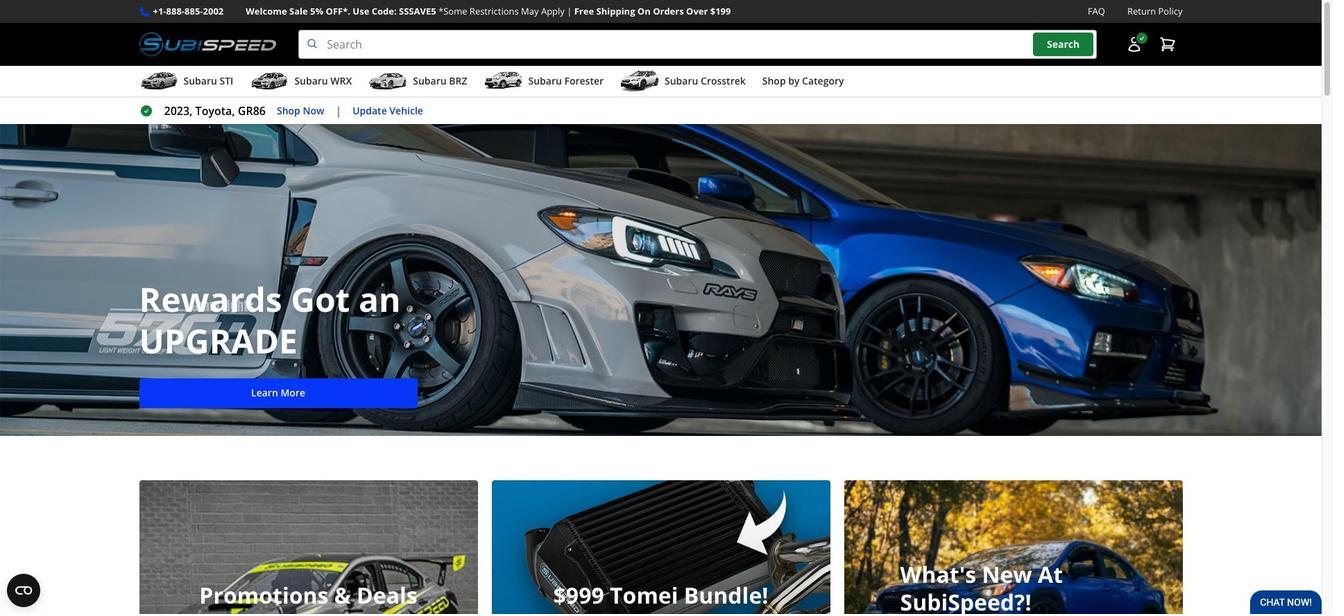 Task type: describe. For each thing, give the bounding box(es) containing it.
a subaru sti thumbnail image image
[[139, 71, 178, 92]]

a subaru crosstrek thumbnail image image
[[620, 71, 659, 92]]

coilovers image
[[492, 481, 830, 615]]

earn rewards image
[[844, 481, 1183, 615]]

search input field
[[299, 30, 1097, 59]]

open widget image
[[7, 575, 40, 608]]



Task type: vqa. For each thing, say whether or not it's contained in the screenshot.
"a subaru STI Thumbnail Image"
yes



Task type: locate. For each thing, give the bounding box(es) containing it.
rewards program image
[[0, 124, 1322, 437]]

subispeed logo image
[[139, 30, 276, 59]]

deals image
[[139, 481, 478, 615]]

a subaru brz thumbnail image image
[[369, 71, 408, 92]]

a subaru wrx thumbnail image image
[[250, 71, 289, 92]]

button image
[[1126, 36, 1143, 53]]

a subaru forester thumbnail image image
[[484, 71, 523, 92]]



